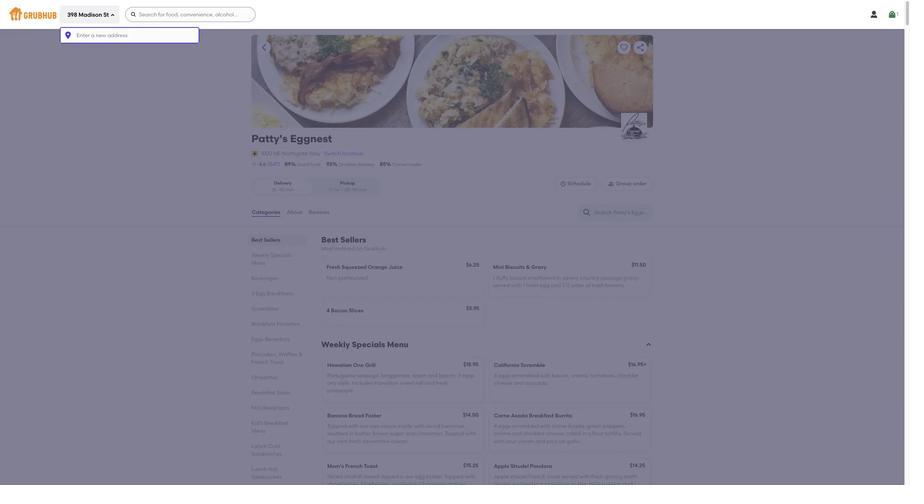 Task type: vqa. For each thing, say whether or not it's contained in the screenshot.
Middle
no



Task type: describe. For each thing, give the bounding box(es) containing it.
longganisa,
[[381, 373, 411, 379]]

kid's breakfast menu tab
[[251, 420, 304, 436]]

sausage,
[[357, 373, 380, 379]]

mini breakfasts
[[251, 405, 289, 412]]

banana
[[327, 413, 347, 419]]

schedule button
[[554, 178, 597, 191]]

pico
[[547, 439, 558, 445]]

and inside 4 eggs scrambled with bacon, onions, tomatoes, cheddar cheese and avocado.
[[513, 381, 523, 387]]

3 inside 3 egg breakfasts tab
[[251, 291, 254, 297]]

$14.50
[[463, 412, 479, 419]]

fresh inside portuguese sausage, longganisa, spam and bacon. 3 eggs any style. includes hawaiian sweet roll and fresh pineapple.
[[436, 381, 448, 387]]

blueberries,
[[361, 482, 391, 486]]

time
[[346, 162, 356, 167]]

topped with our own sauce made with sliced bananas, sauteed in butter, brown sugar and cinnamon. topped with our own fresh devonshire cream.
[[327, 424, 476, 445]]

Search for food, convenience, alcohol... search field
[[125, 7, 255, 22]]

mini for mini breakfasts
[[251, 405, 262, 412]]

kid's breakfast menu
[[251, 421, 288, 435]]

1 vertical spatial french
[[345, 464, 363, 470]]

& for biscuits
[[526, 265, 530, 271]]

benedicts
[[265, 337, 290, 343]]

and up sour
[[512, 431, 522, 437]]

correct
[[392, 162, 409, 167]]

$15.25
[[463, 463, 479, 469]]

mi
[[334, 187, 340, 193]]

on time delivery
[[339, 162, 374, 167]]

sellers for best sellers
[[264, 237, 281, 244]]

option group containing delivery 35–50 min
[[251, 178, 379, 196]]

in inside apple strudel french toast served with fresh granny smith apples sautéed in a cinnamon butter, brown sugar, an
[[534, 482, 539, 486]]

strawberries,
[[327, 482, 360, 486]]

and right spam
[[428, 373, 438, 379]]

mini for mini biscuits & gravy
[[493, 265, 504, 271]]

bread
[[349, 413, 364, 419]]

1 horizontal spatial own
[[369, 424, 380, 430]]

1 vertical spatial our
[[327, 439, 336, 445]]

1 for 1
[[897, 11, 899, 17]]

french inside apple strudel french toast served with fresh granny smith apples sautéed in a cinnamon butter, brown sugar, an
[[529, 474, 546, 481]]

on
[[356, 246, 363, 252]]

gallo.
[[567, 439, 581, 445]]

Search Patty's Eggnest search field
[[594, 209, 651, 217]]

kid's
[[251, 421, 263, 427]]

savory
[[562, 275, 579, 281]]

bacon,
[[552, 373, 570, 379]]

eggs benedicts
[[251, 337, 290, 343]]

$16.95 for $16.95
[[630, 412, 645, 419]]

challah
[[344, 474, 363, 481]]

correct order
[[392, 162, 422, 167]]

egg inside the sliced challah bread dipped in our egg batter. topped with strawberries, blueberries, raspberries, bananas and ou
[[415, 474, 425, 481]]

search icon image
[[582, 208, 591, 217]]

breakfast inside the kid's breakfast menu
[[264, 421, 288, 427]]

svg image right st
[[110, 13, 115, 17]]

switch location
[[324, 151, 363, 157]]

svg image left "4.6"
[[251, 161, 257, 167]]

of
[[586, 283, 591, 289]]

0 vertical spatial our
[[360, 424, 368, 430]]

french inside pancakes, waffles & french toast
[[251, 360, 269, 366]]

20–30
[[344, 187, 358, 193]]

proceed to checkou
[[860, 167, 910, 174]]

switch
[[324, 151, 341, 157]]

menu inside button
[[387, 340, 409, 349]]

with inside 4 eggs scrambled with bacon, onions, tomatoes, cheddar cheese and avocado.
[[540, 373, 551, 379]]

ono
[[353, 362, 364, 369]]

apples
[[494, 482, 511, 486]]

1 vertical spatial toast
[[364, 464, 378, 470]]

group order button
[[602, 178, 653, 191]]

lunch cold sandwiches tab
[[251, 443, 304, 459]]

$18.95
[[463, 362, 479, 368]]

main navigation navigation
[[0, 0, 910, 486]]

in inside the sliced challah bread dipped in our egg batter. topped with strawberries, blueberries, raspberries, bananas and ou
[[400, 474, 404, 481]]

lunch for lunch hot sandwiches
[[251, 467, 267, 473]]

cinnamon.
[[417, 431, 444, 437]]

banana bread foster
[[327, 413, 381, 419]]

eggs for $14.50
[[498, 424, 511, 430]]

and right roll
[[424, 381, 434, 387]]

4 eggs scrambled with bacon, onions, tomatoes, cheddar cheese and avocado.
[[494, 373, 639, 387]]

delivery
[[357, 162, 374, 167]]

weekly specials menu inside tab
[[251, 253, 292, 267]]

raspberries,
[[392, 482, 422, 486]]

1000 ne northgate way button
[[260, 150, 321, 158]]

pandora
[[530, 464, 552, 470]]

4 for 4 eggs scrambled with bacon, onions, tomatoes, cheddar cheese and avocado.
[[494, 373, 497, 379]]

any
[[327, 381, 337, 387]]

sauce
[[381, 424, 396, 430]]

sliced challah bread dipped in our egg batter. topped with strawberries, blueberries, raspberries, bananas and ou
[[327, 474, 475, 486]]

apple for apple strudel pandora
[[494, 464, 509, 470]]

and inside the sliced challah bread dipped in our egg batter. topped with strawberries, blueberries, raspberries, bananas and ou
[[447, 482, 457, 486]]

beverages tab
[[251, 275, 304, 283]]

fresh inside apple strudel french toast served with fresh granny smith apples sautéed in a cinnamon butter, brown sugar, an
[[591, 474, 604, 481]]

1 for 1 fluffy biscuit smothered in savory country sausage gravy, served with 1 fresh egg and 1/2 order of hash browns.
[[493, 275, 495, 281]]

sweet
[[400, 381, 414, 387]]

with down onions
[[494, 439, 505, 445]]

min inside pickup 7.1 mi • 20–30 min
[[359, 187, 367, 193]]

patty's
[[251, 132, 288, 145]]

breakfast favorites tab
[[251, 321, 304, 328]]

portuguese sausage, longganisa, spam and bacon. 3 eggs any style. includes hawaiian sweet roll and fresh pineapple.
[[327, 373, 475, 394]]

served inside 1 fluffy biscuit smothered in savory country sausage gravy, served with 1 fresh egg and 1/2 order of hash browns.
[[493, 283, 510, 289]]

ordered
[[335, 246, 355, 252]]

eggs for $18.95
[[498, 373, 511, 379]]

save this restaurant image
[[620, 43, 629, 52]]

patty's eggnest
[[251, 132, 332, 145]]

share icon image
[[636, 43, 645, 52]]

cheddar inside 4 eggs scrambled with bacon, onions, tomatoes, cheddar cheese and avocado.
[[617, 373, 639, 379]]

people icon image
[[608, 181, 614, 187]]

juice
[[389, 265, 403, 271]]

with down banana bread foster
[[348, 424, 358, 430]]

reviews button
[[308, 199, 330, 226]]

mom's
[[327, 464, 344, 470]]

california scramble
[[494, 362, 545, 369]]

1 button
[[888, 8, 899, 21]]

cheddar inside 4 eggs scrambled with carne asada, green peppers, onions and cheddar cheese, rolled in a flour tortilla. served with sour cream and pico de gallo.
[[523, 431, 545, 437]]

with up the cinnamon.
[[414, 424, 424, 430]]

cinnamon
[[545, 482, 570, 486]]

asada,
[[568, 424, 586, 430]]

0 vertical spatial breakfasts
[[267, 291, 293, 297]]

specials inside button
[[352, 340, 385, 349]]

smothered
[[528, 275, 555, 281]]

subscription pass image
[[251, 151, 259, 157]]

3 egg breakfasts tab
[[251, 290, 304, 298]]

best sellers tab
[[251, 237, 304, 244]]

peppers,
[[603, 424, 625, 430]]

our inside the sliced challah bread dipped in our egg batter. topped with strawberries, blueberries, raspberries, bananas and ou
[[405, 474, 414, 481]]

cheese,
[[546, 431, 565, 437]]

1000
[[261, 151, 272, 157]]

pancakes,
[[251, 352, 277, 358]]

scrambles
[[251, 306, 278, 312]]

svg image up enter a new address search field
[[130, 12, 136, 17]]

tomatoes,
[[590, 373, 616, 379]]

1000 ne northgate way
[[261, 151, 320, 157]]

+
[[643, 362, 647, 368]]

burrito
[[555, 413, 572, 419]]

pancakes, waffles & french toast
[[251, 352, 303, 366]]

northgate
[[282, 151, 308, 157]]

good
[[297, 162, 309, 167]]

includes
[[352, 381, 373, 387]]

cream
[[518, 439, 534, 445]]

breakfast favorites
[[251, 321, 300, 328]]

location
[[342, 151, 363, 157]]

weekly inside the weekly specials menu
[[251, 253, 269, 259]]

spam
[[412, 373, 426, 379]]

4 for 4 bacon slices
[[327, 308, 330, 314]]

weekly specials menu tab
[[251, 252, 304, 267]]

order for correct order
[[410, 162, 422, 167]]

dipped
[[380, 474, 399, 481]]

(547)
[[268, 161, 280, 168]]

toast inside pancakes, waffles & french toast
[[270, 360, 284, 366]]

fresh
[[327, 265, 340, 271]]

st
[[103, 11, 109, 18]]

7.1
[[329, 187, 333, 193]]

browns.
[[605, 283, 625, 289]]

weekly specials menu inside weekly specials menu button
[[321, 340, 409, 349]]

schedule
[[567, 181, 591, 187]]

mom's french toast
[[327, 464, 378, 470]]



Task type: locate. For each thing, give the bounding box(es) containing it.
own down the "foster"
[[369, 424, 380, 430]]

0 horizontal spatial 1
[[493, 275, 495, 281]]

svg image down the 398
[[64, 31, 73, 40]]

with down bananas,
[[465, 431, 476, 437]]

pickup 7.1 mi • 20–30 min
[[329, 181, 367, 193]]

with up cheese,
[[540, 424, 551, 430]]

hawaiian ono grill
[[327, 362, 376, 369]]

with inside apple strudel french toast served with fresh granny smith apples sautéed in a cinnamon butter, brown sugar, an
[[580, 474, 590, 481]]

proceed to checkou button
[[837, 164, 910, 177]]

3 inside portuguese sausage, longganisa, spam and bacon. 3 eggs any style. includes hawaiian sweet roll and fresh pineapple.
[[458, 373, 461, 379]]

ne
[[274, 151, 281, 157]]

1 scrambled from the top
[[512, 373, 539, 379]]

brown left sugar,
[[589, 482, 605, 486]]

with inside 1 fluffy biscuit smothered in savory country sausage gravy, served with 1 fresh egg and 1/2 order of hash browns.
[[511, 283, 522, 289]]

sandwiches down "cold"
[[251, 452, 282, 458]]

specials inside the weekly specials menu
[[271, 253, 292, 259]]

weekly
[[251, 253, 269, 259], [321, 340, 350, 349]]

topped inside the sliced challah bread dipped in our egg batter. topped with strawberries, blueberries, raspberries, bananas and ou
[[444, 474, 463, 481]]

scrambled for avocado.
[[512, 373, 539, 379]]

best for best sellers most ordered on grubhub
[[321, 235, 339, 245]]

specials up the grill
[[352, 340, 385, 349]]

2 vertical spatial french
[[529, 474, 546, 481]]

scrambled
[[512, 373, 539, 379], [512, 424, 539, 430]]

served inside apple strudel french toast served with fresh granny smith apples sautéed in a cinnamon butter, brown sugar, an
[[561, 474, 578, 481]]

menu inside the kid's breakfast menu
[[251, 429, 265, 435]]

0 horizontal spatial weekly
[[251, 253, 269, 259]]

1 horizontal spatial weekly
[[321, 340, 350, 349]]

biscuits
[[505, 265, 525, 271]]

1 vertical spatial scrambled
[[512, 424, 539, 430]]

breakfast down the "omelettes"
[[251, 390, 275, 397]]

lunch
[[251, 444, 267, 450], [251, 467, 267, 473]]

in right sautéed
[[534, 482, 539, 486]]

1 vertical spatial sandwiches
[[251, 475, 282, 481]]

0 vertical spatial menu
[[251, 260, 265, 267]]

0 vertical spatial apple
[[494, 464, 509, 470]]

0 vertical spatial $16.95
[[628, 362, 643, 368]]

scrambles tab
[[251, 305, 304, 313]]

4 up the cheese
[[494, 373, 497, 379]]

breakfasts down breakfast sides tab
[[263, 405, 289, 412]]

in inside 4 eggs scrambled with carne asada, green peppers, onions and cheddar cheese, rolled in a flour tortilla. served with sour cream and pico de gallo.
[[582, 431, 586, 437]]

3 left "egg"
[[251, 291, 254, 297]]

served down fluffy
[[493, 283, 510, 289]]

best inside tab
[[251, 237, 263, 244]]

svg image
[[888, 10, 897, 19], [560, 181, 566, 187]]

sandwiches for cold
[[251, 452, 282, 458]]

0 horizontal spatial svg image
[[560, 181, 566, 187]]

in right sauteed
[[349, 431, 354, 437]]

sellers for best sellers most ordered on grubhub
[[340, 235, 366, 245]]

0 horizontal spatial sellers
[[264, 237, 281, 244]]

4 eggs scrambled with carne asada, green peppers, onions and cheddar cheese, rolled in a flour tortilla. served with sour cream and pico de gallo.
[[494, 424, 641, 445]]

slices
[[349, 308, 364, 314]]

1 horizontal spatial mini
[[493, 265, 504, 271]]

lunch left "cold"
[[251, 444, 267, 450]]

in inside topped with our own sauce made with sliced bananas, sauteed in butter, brown sugar and cinnamon. topped with our own fresh devonshire cream.
[[349, 431, 354, 437]]

proceed
[[860, 167, 882, 174]]

caret left icon image
[[260, 43, 269, 52]]

butter,
[[355, 431, 371, 437], [571, 482, 588, 486]]

in left savory
[[557, 275, 561, 281]]

group
[[616, 181, 632, 187]]

1 horizontal spatial brown
[[589, 482, 605, 486]]

1 horizontal spatial sellers
[[340, 235, 366, 245]]

cheddar
[[617, 373, 639, 379], [523, 431, 545, 437]]

sellers up on
[[340, 235, 366, 245]]

menu inside the weekly specials menu
[[251, 260, 265, 267]]

4 up onions
[[494, 424, 497, 430]]

0 vertical spatial egg
[[540, 283, 550, 289]]

0 vertical spatial &
[[526, 265, 530, 271]]

1 horizontal spatial 1
[[523, 283, 525, 289]]

0 horizontal spatial butter,
[[355, 431, 371, 437]]

sellers inside best sellers most ordered on grubhub
[[340, 235, 366, 245]]

0 vertical spatial specials
[[271, 253, 292, 259]]

1 vertical spatial order
[[633, 181, 647, 187]]

1 lunch from the top
[[251, 444, 267, 450]]

0 vertical spatial svg image
[[888, 10, 897, 19]]

breakfast down mini breakfasts tab
[[264, 421, 288, 427]]

toast up bread
[[364, 464, 378, 470]]

lunch left hot
[[251, 467, 267, 473]]

scrambled inside 4 eggs scrambled with carne asada, green peppers, onions and cheddar cheese, rolled in a flour tortilla. served with sour cream and pico de gallo.
[[512, 424, 539, 430]]

fresh inside topped with our own sauce made with sliced bananas, sauteed in butter, brown sugar and cinnamon. topped with our own fresh devonshire cream.
[[349, 439, 361, 445]]

patty's eggnest logo image
[[621, 113, 647, 139]]

0 vertical spatial 4
[[327, 308, 330, 314]]

1 vertical spatial &
[[299, 352, 303, 358]]

0 horizontal spatial mini
[[251, 405, 262, 412]]

specials down best sellers tab
[[271, 253, 292, 259]]

best sellers
[[251, 237, 281, 244]]

breakfast sides tab
[[251, 389, 304, 397]]

mini biscuits & gravy
[[493, 265, 547, 271]]

1 vertical spatial served
[[561, 474, 578, 481]]

fresh left devonshire
[[349, 439, 361, 445]]

0 vertical spatial toast
[[270, 360, 284, 366]]

rolled
[[567, 431, 581, 437]]

option group
[[251, 178, 379, 196]]

svg image inside schedule button
[[560, 181, 566, 187]]

0 vertical spatial 3
[[251, 291, 254, 297]]

cheddar down $16.95 +
[[617, 373, 639, 379]]

mini
[[493, 265, 504, 271], [251, 405, 262, 412]]

de
[[559, 439, 566, 445]]

1 vertical spatial menu
[[387, 340, 409, 349]]

2 lunch from the top
[[251, 467, 267, 473]]

$16.95 for $16.95 +
[[628, 362, 643, 368]]

0 vertical spatial topped
[[327, 424, 347, 430]]

mini inside tab
[[251, 405, 262, 412]]

country
[[580, 275, 599, 281]]

hawaiian down longganisa,
[[374, 381, 398, 387]]

4 left bacon
[[327, 308, 330, 314]]

eggs down $18.95
[[462, 373, 475, 379]]

1 inside button
[[897, 11, 899, 17]]

4 inside 4 eggs scrambled with bacon, onions, tomatoes, cheddar cheese and avocado.
[[494, 373, 497, 379]]

egg left batter.
[[415, 474, 425, 481]]

1 vertical spatial own
[[337, 439, 347, 445]]

grubhub
[[364, 246, 386, 252]]

in down asada,
[[582, 431, 586, 437]]

favorites
[[277, 321, 300, 328]]

best up the weekly specials menu tab
[[251, 237, 263, 244]]

hawaiian up portuguese
[[327, 362, 352, 369]]

4 for 4 eggs scrambled with carne asada, green peppers, onions and cheddar cheese, rolled in a flour tortilla. served with sour cream and pico de gallo.
[[494, 424, 497, 430]]

order down savory
[[571, 283, 584, 289]]

egg inside 1 fluffy biscuit smothered in savory country sausage gravy, served with 1 fresh egg and 1/2 order of hash browns.
[[540, 283, 550, 289]]

1 vertical spatial breakfasts
[[263, 405, 289, 412]]

1 horizontal spatial a
[[588, 431, 591, 437]]

and down made
[[405, 431, 415, 437]]

eggs up onions
[[498, 424, 511, 430]]

min right 20–30 on the top of the page
[[359, 187, 367, 193]]

categories button
[[251, 199, 281, 226]]

with left granny
[[580, 474, 590, 481]]

best for best sellers
[[251, 237, 263, 244]]

2 min from the left
[[359, 187, 367, 193]]

fresh left granny
[[591, 474, 604, 481]]

sauteed
[[327, 431, 348, 437]]

3 right bacon.
[[458, 373, 461, 379]]

served
[[493, 283, 510, 289], [561, 474, 578, 481]]

1 horizontal spatial svg image
[[888, 10, 897, 19]]

1 vertical spatial weekly
[[321, 340, 350, 349]]

order right correct
[[410, 162, 422, 167]]

a inside 4 eggs scrambled with carne asada, green peppers, onions and cheddar cheese, rolled in a flour tortilla. served with sour cream and pico de gallo.
[[588, 431, 591, 437]]

pancakes, waffles & french toast tab
[[251, 351, 304, 367]]

mini up fluffy
[[493, 265, 504, 271]]

served up cinnamon
[[561, 474, 578, 481]]

breakfast up carne
[[529, 413, 554, 419]]

& inside pancakes, waffles & french toast
[[299, 352, 303, 358]]

1 vertical spatial a
[[540, 482, 543, 486]]

mini breakfasts tab
[[251, 405, 304, 413]]

a left flour on the bottom of the page
[[588, 431, 591, 437]]

1 horizontal spatial butter,
[[571, 482, 588, 486]]

pasteurized
[[338, 275, 368, 281]]

eggs up the cheese
[[498, 373, 511, 379]]

min
[[286, 187, 294, 193], [359, 187, 367, 193]]

checkou
[[889, 167, 910, 174]]

0 horizontal spatial toast
[[270, 360, 284, 366]]

0 vertical spatial brown
[[373, 431, 389, 437]]

in inside 1 fluffy biscuit smothered in savory country sausage gravy, served with 1 fresh egg and 1/2 order of hash browns.
[[557, 275, 561, 281]]

1 vertical spatial butter,
[[571, 482, 588, 486]]

svg image for 1
[[888, 10, 897, 19]]

1
[[897, 11, 899, 17], [493, 275, 495, 281], [523, 283, 525, 289]]

2 vertical spatial topped
[[444, 474, 463, 481]]

0 horizontal spatial best
[[251, 237, 263, 244]]

portuguese
[[327, 373, 356, 379]]

served
[[624, 431, 641, 437]]

apple
[[494, 464, 509, 470], [494, 474, 509, 481]]

breakfast inside breakfast sides tab
[[251, 390, 275, 397]]

eggs inside 4 eggs scrambled with carne asada, green peppers, onions and cheddar cheese, rolled in a flour tortilla. served with sour cream and pico de gallo.
[[498, 424, 511, 430]]

cheese
[[494, 381, 512, 387]]

398 madison st
[[67, 11, 109, 18]]

1 vertical spatial mini
[[251, 405, 262, 412]]

1 vertical spatial apple
[[494, 474, 509, 481]]

min inside delivery 35–50 min
[[286, 187, 294, 193]]

a inside apple strudel french toast served with fresh granny smith apples sautéed in a cinnamon butter, brown sugar, an
[[540, 482, 543, 486]]

& right waffles
[[299, 352, 303, 358]]

and right the cheese
[[513, 381, 523, 387]]

toast down waffles
[[270, 360, 284, 366]]

and inside topped with our own sauce made with sliced bananas, sauteed in butter, brown sugar and cinnamon. topped with our own fresh devonshire cream.
[[405, 431, 415, 437]]

onions
[[494, 431, 511, 437]]

own down sauteed
[[337, 439, 347, 445]]

svg image inside 1 button
[[888, 10, 897, 19]]

2 vertical spatial menu
[[251, 429, 265, 435]]

with up avocado.
[[540, 373, 551, 379]]

omelettes tab
[[251, 374, 304, 382]]

1 horizontal spatial min
[[359, 187, 367, 193]]

1 horizontal spatial 3
[[458, 373, 461, 379]]

eggs inside 4 eggs scrambled with bacon, onions, tomatoes, cheddar cheese and avocado.
[[498, 373, 511, 379]]

butter, inside topped with our own sauce made with sliced bananas, sauteed in butter, brown sugar and cinnamon. topped with our own fresh devonshire cream.
[[355, 431, 371, 437]]

2 vertical spatial order
[[571, 283, 584, 289]]

fresh down bacon.
[[436, 381, 448, 387]]

0 vertical spatial served
[[493, 283, 510, 289]]

granny
[[605, 474, 623, 481]]

1 horizontal spatial weekly specials menu
[[321, 340, 409, 349]]

1 vertical spatial 3
[[458, 373, 461, 379]]

french down pandora
[[529, 474, 546, 481]]

order inside 'button'
[[633, 181, 647, 187]]

0 vertical spatial a
[[588, 431, 591, 437]]

with down $15.25
[[465, 474, 475, 481]]

eggnest
[[290, 132, 332, 145]]

and right bananas
[[447, 482, 457, 486]]

menu for the weekly specials menu tab
[[251, 260, 265, 267]]

1 horizontal spatial served
[[561, 474, 578, 481]]

1 vertical spatial 4
[[494, 373, 497, 379]]

orange
[[368, 265, 387, 271]]

eggs benedicts tab
[[251, 336, 304, 344]]

lunch inside lunch hot sandwiches
[[251, 467, 267, 473]]

butter, inside apple strudel french toast served with fresh granny smith apples sautéed in a cinnamon butter, brown sugar, an
[[571, 482, 588, 486]]

a
[[588, 431, 591, 437], [540, 482, 543, 486]]

1 horizontal spatial hawaiian
[[374, 381, 398, 387]]

0 vertical spatial mini
[[493, 265, 504, 271]]

& left the gravy
[[526, 265, 530, 271]]

brown up devonshire
[[373, 431, 389, 437]]

a left cinnamon
[[540, 482, 543, 486]]

lunch inside lunch cold sandwiches
[[251, 444, 267, 450]]

topped up sauteed
[[327, 424, 347, 430]]

2 sandwiches from the top
[[251, 475, 282, 481]]

lunch for lunch cold sandwiches
[[251, 444, 267, 450]]

&
[[526, 265, 530, 271], [299, 352, 303, 358]]

3
[[251, 291, 254, 297], [458, 373, 461, 379]]

2 vertical spatial 4
[[494, 424, 497, 430]]

weekly specials menu up the grill
[[321, 340, 409, 349]]

switch location button
[[324, 150, 363, 158]]

fresh down smothered
[[526, 283, 539, 289]]

2 horizontal spatial french
[[529, 474, 546, 481]]

0 horizontal spatial our
[[327, 439, 336, 445]]

menu for kid's breakfast menu tab
[[251, 429, 265, 435]]

398
[[67, 11, 77, 18]]

0 horizontal spatial cheddar
[[523, 431, 545, 437]]

egg down smothered
[[540, 283, 550, 289]]

menu down kid's
[[251, 429, 265, 435]]

0 horizontal spatial specials
[[271, 253, 292, 259]]

mini up kid's
[[251, 405, 262, 412]]

order inside 1 fluffy biscuit smothered in savory country sausage gravy, served with 1 fresh egg and 1/2 order of hash browns.
[[571, 283, 584, 289]]

own
[[369, 424, 380, 430], [337, 439, 347, 445]]

and inside 1 fluffy biscuit smothered in savory country sausage gravy, served with 1 fresh egg and 1/2 order of hash browns.
[[551, 283, 561, 289]]

2 scrambled from the top
[[512, 424, 539, 430]]

brown inside apple strudel french toast served with fresh granny smith apples sautéed in a cinnamon butter, brown sugar, an
[[589, 482, 605, 486]]

•
[[341, 187, 343, 193]]

scrambled for cheddar
[[512, 424, 539, 430]]

sliced
[[327, 474, 343, 481]]

1 sandwiches from the top
[[251, 452, 282, 458]]

0 horizontal spatial a
[[540, 482, 543, 486]]

weekly inside button
[[321, 340, 350, 349]]

our down the bread
[[360, 424, 368, 430]]

roll
[[416, 381, 423, 387]]

0 vertical spatial hawaiian
[[327, 362, 352, 369]]

weekly down best sellers
[[251, 253, 269, 259]]

0 vertical spatial weekly specials menu
[[251, 253, 292, 267]]

1 horizontal spatial order
[[571, 283, 584, 289]]

non
[[327, 275, 337, 281]]

on
[[339, 162, 345, 167]]

eggs inside portuguese sausage, longganisa, spam and bacon. 3 eggs any style. includes hawaiian sweet roll and fresh pineapple.
[[462, 373, 475, 379]]

2 apple from the top
[[494, 474, 509, 481]]

and left pico
[[536, 439, 546, 445]]

onions,
[[571, 373, 589, 379]]

1 vertical spatial lunch
[[251, 467, 267, 473]]

best inside best sellers most ordered on grubhub
[[321, 235, 339, 245]]

svg image for schedule
[[560, 181, 566, 187]]

cheddar up the cream
[[523, 431, 545, 437]]

lunch cold sandwiches
[[251, 444, 282, 458]]

& for waffles
[[299, 352, 303, 358]]

1 vertical spatial hawaiian
[[374, 381, 398, 387]]

0 vertical spatial butter,
[[355, 431, 371, 437]]

menu up longganisa,
[[387, 340, 409, 349]]

0 horizontal spatial 3
[[251, 291, 254, 297]]

1 horizontal spatial specials
[[352, 340, 385, 349]]

sandwiches down hot
[[251, 475, 282, 481]]

1 vertical spatial 1
[[493, 275, 495, 281]]

1 vertical spatial weekly specials menu
[[321, 340, 409, 349]]

breakfast down the scrambles
[[251, 321, 275, 328]]

style.
[[338, 381, 351, 387]]

with down biscuit
[[511, 283, 522, 289]]

apple for apple strudel french toast served with fresh granny smith apples sautéed in a cinnamon butter, brown sugar, an
[[494, 474, 509, 481]]

lunch hot sandwiches tab
[[251, 466, 304, 482]]

1 horizontal spatial &
[[526, 265, 530, 271]]

save this restaurant button
[[617, 41, 631, 54]]

best sellers most ordered on grubhub
[[321, 235, 386, 252]]

menu up beverages
[[251, 260, 265, 267]]

with inside the sliced challah bread dipped in our egg batter. topped with strawberries, blueberries, raspberries, bananas and ou
[[465, 474, 475, 481]]

0 vertical spatial cheddar
[[617, 373, 639, 379]]

svg image
[[870, 10, 879, 19], [130, 12, 136, 17], [110, 13, 115, 17], [64, 31, 73, 40], [251, 161, 257, 167]]

scrambled down california scramble
[[512, 373, 539, 379]]

french
[[251, 360, 269, 366], [345, 464, 363, 470], [529, 474, 546, 481]]

2 vertical spatial 1
[[523, 283, 525, 289]]

1 vertical spatial specials
[[352, 340, 385, 349]]

sugar
[[390, 431, 404, 437]]

bread
[[364, 474, 379, 481]]

1 horizontal spatial best
[[321, 235, 339, 245]]

sandwiches for hot
[[251, 475, 282, 481]]

french up 'challah'
[[345, 464, 363, 470]]

4 inside 4 eggs scrambled with carne asada, green peppers, onions and cheddar cheese, rolled in a flour tortilla. served with sour cream and pico de gallo.
[[494, 424, 497, 430]]

in up raspberries,
[[400, 474, 404, 481]]

1 vertical spatial brown
[[589, 482, 605, 486]]

butter, right cinnamon
[[571, 482, 588, 486]]

scrambled down asada
[[512, 424, 539, 430]]

about
[[287, 209, 302, 216]]

1 horizontal spatial egg
[[540, 283, 550, 289]]

1 horizontal spatial cheddar
[[617, 373, 639, 379]]

weekly specials menu button
[[320, 340, 653, 350]]

1 horizontal spatial our
[[360, 424, 368, 430]]

0 horizontal spatial egg
[[415, 474, 425, 481]]

gravy,
[[623, 275, 639, 281]]

weekly up hawaiian ono grill
[[321, 340, 350, 349]]

93
[[326, 161, 332, 168]]

asada
[[511, 413, 528, 419]]

best up most
[[321, 235, 339, 245]]

topped right batter.
[[444, 474, 463, 481]]

0 horizontal spatial order
[[410, 162, 422, 167]]

0 vertical spatial order
[[410, 162, 422, 167]]

breakfasts down beverages tab
[[267, 291, 293, 297]]

2 horizontal spatial our
[[405, 474, 414, 481]]

our up raspberries,
[[405, 474, 414, 481]]

hawaiian inside portuguese sausage, longganisa, spam and bacon. 3 eggs any style. includes hawaiian sweet roll and fresh pineapple.
[[374, 381, 398, 387]]

french down pancakes,
[[251, 360, 269, 366]]

1 vertical spatial $16.95
[[630, 412, 645, 419]]

1 min from the left
[[286, 187, 294, 193]]

strudel
[[511, 464, 529, 470]]

sausage
[[601, 275, 622, 281]]

scramble
[[521, 362, 545, 369]]

weekly specials menu down best sellers
[[251, 253, 292, 267]]

fluffy
[[496, 275, 509, 281]]

foster
[[365, 413, 381, 419]]

apple inside apple strudel french toast served with fresh granny smith apples sautéed in a cinnamon butter, brown sugar, an
[[494, 474, 509, 481]]

2 horizontal spatial 1
[[897, 11, 899, 17]]

butter, up devonshire
[[355, 431, 371, 437]]

topped down bananas,
[[445, 431, 464, 437]]

with
[[511, 283, 522, 289], [540, 373, 551, 379], [348, 424, 358, 430], [414, 424, 424, 430], [540, 424, 551, 430], [465, 431, 476, 437], [494, 439, 505, 445], [465, 474, 475, 481], [580, 474, 590, 481]]

breakfasts
[[267, 291, 293, 297], [263, 405, 289, 412]]

sellers up the weekly specials menu tab
[[264, 237, 281, 244]]

brown inside topped with our own sauce made with sliced bananas, sauteed in butter, brown sugar and cinnamon. topped with our own fresh devonshire cream.
[[373, 431, 389, 437]]

0 horizontal spatial brown
[[373, 431, 389, 437]]

in
[[557, 275, 561, 281], [349, 431, 354, 437], [582, 431, 586, 437], [400, 474, 404, 481], [534, 482, 539, 486]]

4.6
[[259, 161, 266, 168]]

fresh inside 1 fluffy biscuit smothered in savory country sausage gravy, served with 1 fresh egg and 1/2 order of hash browns.
[[526, 283, 539, 289]]

and
[[551, 283, 561, 289], [428, 373, 438, 379], [424, 381, 434, 387], [513, 381, 523, 387], [405, 431, 415, 437], [512, 431, 522, 437], [536, 439, 546, 445], [447, 482, 457, 486]]

california
[[494, 362, 519, 369]]

0 horizontal spatial own
[[337, 439, 347, 445]]

made
[[398, 424, 412, 430]]

0 horizontal spatial hawaiian
[[327, 362, 352, 369]]

1 vertical spatial cheddar
[[523, 431, 545, 437]]

2 horizontal spatial order
[[633, 181, 647, 187]]

order right group
[[633, 181, 647, 187]]

1 apple from the top
[[494, 464, 509, 470]]

min down delivery
[[286, 187, 294, 193]]

Enter a new address search field
[[60, 27, 199, 44]]

$16.95
[[628, 362, 643, 368], [630, 412, 645, 419]]

order for group order
[[633, 181, 647, 187]]

0 vertical spatial weekly
[[251, 253, 269, 259]]

our down sauteed
[[327, 439, 336, 445]]

1/2
[[562, 283, 570, 289]]

scrambled inside 4 eggs scrambled with bacon, onions, tomatoes, cheddar cheese and avocado.
[[512, 373, 539, 379]]

sellers inside best sellers tab
[[264, 237, 281, 244]]

svg image left 1 button
[[870, 10, 879, 19]]

topped
[[327, 424, 347, 430], [445, 431, 464, 437], [444, 474, 463, 481]]

1 vertical spatial egg
[[415, 474, 425, 481]]

breakfast inside "breakfast favorites" tab
[[251, 321, 275, 328]]

hash
[[592, 283, 604, 289]]

1 vertical spatial topped
[[445, 431, 464, 437]]

0 horizontal spatial french
[[251, 360, 269, 366]]

and left 1/2
[[551, 283, 561, 289]]



